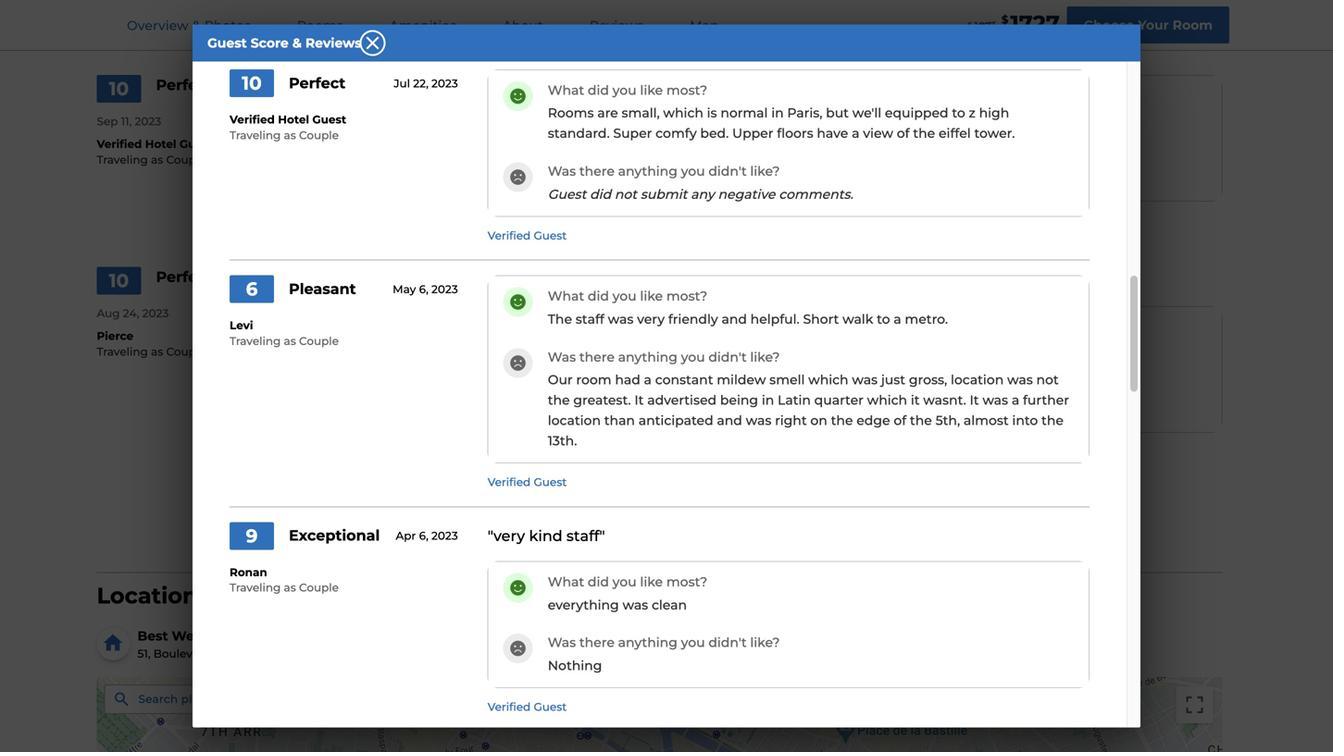 Task type: locate. For each thing, give the bounding box(es) containing it.
address
[[280, 693, 325, 707]]

0 horizontal spatial staff
[[397, 342, 426, 358]]

it
[[635, 392, 644, 408], [970, 392, 979, 408]]

1 vertical spatial verified guest
[[488, 476, 567, 489]]

1 vertical spatial kind
[[529, 527, 563, 545]]

was for was there anything you didn't like? nothing
[[548, 635, 576, 651]]

like? for apparently
[[528, 149, 558, 164]]

verified hotel guest traveling as couple up lack
[[230, 113, 346, 142]]

verified guest down 13th. at the bottom left of the page
[[488, 476, 567, 489]]

than
[[604, 413, 635, 429]]

0 vertical spatial kind
[[460, 342, 490, 358]]

most? inside what did you like most? very nice and clean hotel with good amenities and renovated rooms.
[[445, 88, 486, 104]]

1 vertical spatial room
[[598, 403, 633, 418]]

was for was there anything you didn't like? lack of iron, which is apparently the case for most of europe due to certain policies.
[[326, 149, 354, 164]]

like? inside was there anything you didn't like? nothing
[[750, 635, 780, 651]]

did up reception
[[366, 319, 387, 335]]

did left most
[[590, 186, 611, 202]]

clean inside what did you like most? very nice and clean hotel with good amenities and renovated rooms.
[[419, 111, 454, 126]]

anything inside was there anything you didn't like? our room had a constant mildew smell which was just gross, location was not the greatest. it advertised being in latin quarter which it wasnt. it was a further location than anticipated and was right on the edge of the 5th, almost into the 13th.
[[618, 349, 678, 365]]

0 horizontal spatial with
[[495, 111, 524, 126]]

a inside what did you like most? the staff was very friendly and helpful. short walk to a metro.
[[894, 311, 902, 327]]

very inside what did you like most? reception staff very kind and helpful. beautiful bathroom.  good breakfast buffet.
[[429, 342, 457, 358]]

0 horizontal spatial clean
[[419, 111, 454, 126]]

$ left 1831
[[968, 21, 972, 29]]

2 verified guest from the top
[[488, 476, 567, 489]]

location
[[97, 583, 198, 610]]

beautiful
[[574, 342, 635, 358]]

was right the everything
[[623, 597, 648, 613]]

2 it from the left
[[970, 392, 979, 408]]

didn't for any
[[709, 164, 747, 179]]

there for buffet
[[357, 380, 393, 396]]

with right hotel
[[495, 111, 524, 126]]

to right walk
[[877, 311, 890, 327]]

0 vertical spatial 6,
[[419, 283, 429, 296]]

floors
[[777, 126, 814, 141]]

kind inside what did you like most? reception staff very kind and helpful. beautiful bathroom.  good breakfast buffet.
[[460, 342, 490, 358]]

of inside was there anything you didn't like? our room had a constant mildew smell which was just gross, location was not the greatest. it advertised being in latin quarter which it wasnt. it was a further location than anticipated and was right on the edge of the 5th, almost into the 13th.
[[894, 413, 907, 429]]

there left most
[[579, 164, 615, 179]]

1 horizontal spatial kind
[[529, 527, 563, 545]]

1 vertical spatial with
[[565, 403, 595, 418]]

aug 24, 2023
[[97, 307, 169, 320]]

traveling inside pierce traveling as couple
[[97, 345, 148, 359]]

hotel for 10
[[145, 138, 176, 151]]

1 6, from the top
[[419, 283, 429, 296]]

1 vertical spatial 6,
[[419, 529, 429, 543]]

0 horizontal spatial to
[[755, 171, 768, 187]]

most? down show all reviews at the bottom of the page
[[667, 575, 708, 590]]

0 horizontal spatial verified hotel guest traveling as couple
[[97, 138, 213, 167]]

very up should
[[429, 342, 457, 358]]

2023 right the 24,
[[142, 307, 169, 320]]

room
[[1173, 17, 1213, 33]]

was up lack
[[326, 149, 354, 164]]

did inside "what did you like most? rooms are small, which is normal in paris,  but we'll equipped to z high standard. super comfy bed. upper floors have a view of the eiffel tower."
[[588, 83, 609, 98]]

a inside "what did you like most? rooms are small, which is normal in paris,  but we'll equipped to z high standard. super comfy bed. upper floors have a view of the eiffel tower."
[[852, 126, 860, 141]]

of down "equipped"
[[897, 126, 910, 141]]

staff for very
[[397, 342, 426, 358]]

1 horizontal spatial it
[[970, 392, 979, 408]]

reviews right all
[[663, 524, 719, 540]]

like inside what did you like most? very nice and clean hotel with good amenities and renovated rooms.
[[418, 88, 441, 104]]

perfect up aug 24, 2023
[[156, 268, 213, 286]]

anything up submit
[[618, 164, 678, 179]]

tab list
[[104, 0, 742, 50]]

most? inside what did you like most? the staff was very friendly and helpful. short walk to a metro.
[[667, 289, 708, 304]]

tower.
[[974, 126, 1015, 141]]

into
[[1012, 413, 1038, 429]]

show all reviews
[[600, 524, 719, 540]]

was inside was there anything you didn't like? guest did not submit any negative comments.
[[548, 164, 576, 179]]

policies.
[[821, 171, 874, 187]]

and down the being
[[717, 413, 742, 429]]

1 horizontal spatial clean
[[652, 597, 687, 613]]

didn't for constant
[[709, 349, 747, 365]]

1 horizontal spatial reviews
[[590, 18, 644, 33]]

10 down score
[[242, 72, 262, 95]]

a
[[852, 126, 860, 141], [894, 311, 902, 327], [644, 372, 652, 388], [1012, 392, 1020, 408]]

6,
[[419, 283, 429, 296], [419, 529, 429, 543]]

2023 right 22,
[[432, 77, 458, 90]]

most? up hotel
[[445, 88, 486, 104]]

what up reception
[[326, 319, 362, 335]]

close image
[[362, 32, 384, 54]]

1 horizontal spatial paris,
[[787, 105, 823, 121]]

0 vertical spatial staff
[[576, 311, 604, 327]]

& inside button
[[192, 18, 201, 33]]

there up nothing
[[579, 635, 615, 651]]

1 horizontal spatial verified hotel guest traveling as couple
[[230, 113, 346, 142]]

verified hotel guest traveling as couple down sep 11, 2023
[[97, 138, 213, 167]]

0 vertical spatial clean
[[419, 111, 454, 126]]

was
[[326, 149, 354, 164], [548, 164, 576, 179], [548, 349, 576, 365], [326, 380, 354, 396], [548, 635, 576, 651]]

search places or add an address
[[138, 693, 325, 707]]

for
[[600, 171, 618, 187]]

what up very
[[326, 88, 362, 104]]

staff inside what did you like most? the staff was very friendly and helpful. short walk to a metro.
[[576, 311, 604, 327]]

most? inside what did you like most? reception staff very kind and helpful. beautiful bathroom.  good breakfast buffet.
[[445, 319, 486, 335]]

guest inside was there anything you didn't like? guest did not submit any negative comments.
[[548, 186, 586, 202]]

boulevard
[[153, 648, 211, 661]]

not up "further"
[[1037, 372, 1059, 388]]

cost.
[[637, 403, 667, 418]]

in
[[771, 105, 784, 121], [762, 392, 774, 408]]

10 up '11,'
[[109, 77, 129, 100]]

like for very
[[418, 319, 441, 335]]

be
[[484, 403, 500, 418]]

anything for had
[[618, 349, 678, 365]]

3 verified guest from the top
[[488, 701, 567, 714]]

was inside was there anything you didn't like? lack of iron, which is apparently the case for most of europe due to certain policies.
[[326, 149, 354, 164]]

like for clean
[[640, 575, 663, 590]]

0 horizontal spatial location
[[548, 413, 601, 429]]

not
[[615, 186, 637, 202], [1037, 372, 1059, 388]]

rooms up guest score & reviews
[[297, 18, 343, 33]]

1 vertical spatial not
[[1037, 372, 1059, 388]]

did inside what did you like most? the staff was very friendly and helpful. short walk to a metro.
[[588, 289, 609, 304]]

the
[[913, 126, 935, 141], [541, 171, 563, 187], [548, 392, 570, 408], [831, 413, 853, 429], [910, 413, 932, 429], [1042, 413, 1064, 429]]

paris, inside best western plus la demeure 51, boulevard saint marcel, paris, france
[[289, 648, 319, 661]]

couple inside levi traveling as couple
[[299, 335, 339, 348]]

didn't for is
[[487, 149, 525, 164]]

was inside was there anything you didn't like? nothing
[[548, 635, 576, 651]]

photos
[[204, 18, 251, 33]]

the down "further"
[[1042, 413, 1064, 429]]

you inside was there anything you didn't like? lack of iron, which is apparently the case for most of europe due to certain policies.
[[459, 149, 483, 164]]

anything inside was there anything you didn't like? guest did not submit any negative comments.
[[618, 164, 678, 179]]

what did you like most? very nice and clean hotel with good amenities and renovated rooms.
[[326, 88, 778, 126]]

0 vertical spatial location
[[951, 372, 1004, 388]]

staff inside what did you like most? reception staff very kind and helpful. beautiful bathroom.  good breakfast buffet.
[[397, 342, 426, 358]]

there inside was there anything you didn't like? guest did not submit any negative comments.
[[579, 164, 615, 179]]

what inside what did you like most? the staff was very friendly and helpful. short walk to a metro.
[[548, 289, 584, 304]]

what up good
[[548, 83, 584, 98]]

1 horizontal spatial very
[[637, 311, 665, 327]]

couple inside ronan traveling as couple
[[299, 582, 339, 595]]

anything up iron,
[[396, 149, 456, 164]]

was inside was there anything you didn't like? breakfast buffet should be included with room cost.
[[326, 380, 354, 396]]

there inside was there anything you didn't like? lack of iron, which is apparently the case for most of europe due to certain policies.
[[357, 149, 393, 164]]

was up our at the left of the page
[[548, 349, 576, 365]]

0 vertical spatial &
[[192, 18, 201, 33]]

with
[[495, 111, 524, 126], [565, 403, 595, 418]]

greatest.
[[573, 392, 631, 408]]

helpful. inside what did you like most? reception staff very kind and helpful. beautiful bathroom.  good breakfast buffet.
[[522, 342, 571, 358]]

helpful.
[[751, 311, 800, 327], [522, 342, 571, 358]]

add
[[237, 693, 259, 707]]

very up bathroom.
[[637, 311, 665, 327]]

traveling for 10
[[97, 345, 148, 359]]

what inside "what did you like most? rooms are small, which is normal in paris,  but we'll equipped to z high standard. super comfy bed. upper floors have a view of the eiffel tower."
[[548, 83, 584, 98]]

was for was there anything you didn't like? breakfast buffet should be included with room cost.
[[326, 380, 354, 396]]

like?
[[528, 149, 558, 164], [750, 164, 780, 179], [750, 349, 780, 365], [528, 380, 558, 396], [750, 635, 780, 651]]

like inside what did you like most? the staff was very friendly and helpful. short walk to a metro.
[[640, 289, 663, 304]]

of inside "what did you like most? rooms are small, which is normal in paris,  but we'll equipped to z high standard. super comfy bed. upper floors have a view of the eiffel tower."
[[897, 126, 910, 141]]

map button
[[668, 1, 741, 50]]

smell
[[770, 372, 805, 388]]

you inside what did you like most? everything was clean
[[613, 575, 637, 590]]

of right edge
[[894, 413, 907, 429]]

like for small,
[[640, 83, 663, 98]]

what inside what did you like most? everything was clean
[[548, 575, 584, 590]]

ronan traveling as couple
[[230, 566, 339, 595]]

like up bathroom.
[[640, 289, 663, 304]]

like? inside was there anything you didn't like? lack of iron, which is apparently the case for most of europe due to certain policies.
[[528, 149, 558, 164]]

did inside what did you like most? very nice and clean hotel with good amenities and renovated rooms.
[[366, 88, 387, 104]]

anything up the buffet
[[396, 380, 456, 396]]

was down standard.
[[548, 164, 576, 179]]

rooms inside "what did you like most? rooms are small, which is normal in paris,  but we'll equipped to z high standard. super comfy bed. upper floors have a view of the eiffel tower."
[[548, 105, 594, 121]]

amenities
[[565, 111, 630, 126]]

1 vertical spatial is
[[453, 171, 463, 187]]

like inside "what did you like most? rooms are small, which is normal in paris,  but we'll equipped to z high standard. super comfy bed. upper floors have a view of the eiffel tower."
[[640, 83, 663, 98]]

as down pleasant
[[284, 335, 296, 348]]

kind right "very
[[529, 527, 563, 545]]

as inside levi traveling as couple
[[284, 335, 296, 348]]

Search places or add an address checkbox
[[104, 685, 369, 722]]

there inside was there anything you didn't like? breakfast buffet should be included with room cost.
[[357, 380, 393, 396]]

did
[[588, 83, 609, 98], [366, 88, 387, 104], [590, 186, 611, 202], [588, 289, 609, 304], [366, 319, 387, 335], [588, 575, 609, 590]]

did inside what did you like most? reception staff very kind and helpful. beautiful bathroom.  good breakfast buffet.
[[366, 319, 387, 335]]

anything inside was there anything you didn't like? breakfast buffet should be included with room cost.
[[396, 380, 456, 396]]

didn't inside was there anything you didn't like? guest did not submit any negative comments.
[[709, 164, 747, 179]]

kind up was there anything you didn't like? breakfast buffet should be included with room cost.
[[460, 342, 490, 358]]

best western plus la demeure 51, boulevard saint marcel, paris, france
[[137, 629, 360, 661]]

1 vertical spatial clean
[[652, 597, 687, 613]]

a left "view" at the top right of page
[[852, 126, 860, 141]]

there up iron,
[[357, 149, 393, 164]]

2 vertical spatial verified guest
[[488, 701, 567, 714]]

0 horizontal spatial helpful.
[[522, 342, 571, 358]]

2023 right '11,'
[[135, 115, 161, 128]]

0 vertical spatial not
[[615, 186, 637, 202]]

0 vertical spatial in
[[771, 105, 784, 121]]

0 vertical spatial to
[[952, 105, 966, 121]]

did inside was there anything you didn't like? guest did not submit any negative comments.
[[590, 186, 611, 202]]

traveling inside levi traveling as couple
[[230, 335, 281, 348]]

most? for clean
[[445, 88, 486, 104]]

verified hotel guest traveling as couple for 10
[[97, 138, 213, 167]]

edge
[[857, 413, 890, 429]]

2 vertical spatial to
[[877, 311, 890, 327]]

helpful. up our at the left of the page
[[522, 342, 571, 358]]

you inside what did you like most? reception staff very kind and helpful. beautiful bathroom.  good breakfast buffet.
[[391, 319, 415, 335]]

is inside "what did you like most? rooms are small, which is normal in paris,  but we'll equipped to z high standard. super comfy bed. upper floors have a view of the eiffel tower."
[[707, 105, 717, 121]]

0 horizontal spatial rooms
[[297, 18, 343, 33]]

not inside was there anything you didn't like? guest did not submit any negative comments.
[[615, 186, 637, 202]]

is left apparently
[[453, 171, 463, 187]]

did inside what did you like most? everything was clean
[[588, 575, 609, 590]]

with inside what did you like most? very nice and clean hotel with good amenities and renovated rooms.
[[495, 111, 524, 126]]

and inside was there anything you didn't like? our room had a constant mildew smell which was just gross, location was not the greatest. it advertised being in latin quarter which it wasnt. it was a further location than anticipated and was right on the edge of the 5th, almost into the 13th.
[[717, 413, 742, 429]]

there inside was there anything you didn't like? our room had a constant mildew smell which was just gross, location was not the greatest. it advertised being in latin quarter which it wasnt. it was a further location than anticipated and was right on the edge of the 5th, almost into the 13th.
[[579, 349, 615, 365]]

was for was there anything you didn't like? guest did not submit any negative comments.
[[548, 164, 576, 179]]

room inside was there anything you didn't like? our room had a constant mildew smell which was just gross, location was not the greatest. it advertised being in latin quarter which it wasnt. it was a further location than anticipated and was right on the edge of the 5th, almost into the 13th.
[[576, 372, 612, 388]]

a up into
[[1012, 392, 1020, 408]]

aug
[[97, 307, 120, 320]]

reviews inside button
[[590, 18, 644, 33]]

verified guest
[[488, 229, 567, 242], [488, 476, 567, 489], [488, 701, 567, 714]]

1 vertical spatial staff
[[397, 342, 426, 358]]

what for what did you like most? very nice and clean hotel with good amenities and renovated rooms.
[[326, 88, 362, 104]]

reviews left map button
[[590, 18, 644, 33]]

1 vertical spatial paris,
[[289, 648, 319, 661]]

couple for 10
[[166, 345, 206, 359]]

amenities
[[389, 18, 456, 33]]

5th,
[[936, 413, 960, 429]]

1 horizontal spatial $
[[1002, 13, 1009, 26]]

1 horizontal spatial helpful.
[[751, 311, 800, 327]]

you inside was there anything you didn't like? our room had a constant mildew smell which was just gross, location was not the greatest. it advertised being in latin quarter which it wasnt. it was a further location than anticipated and was right on the edge of the 5th, almost into the 13th.
[[681, 349, 705, 365]]

the inside "what did you like most? rooms are small, which is normal in paris,  but we'll equipped to z high standard. super comfy bed. upper floors have a view of the eiffel tower."
[[913, 126, 935, 141]]

traveling
[[230, 129, 281, 142], [97, 153, 148, 167], [230, 335, 281, 348], [97, 345, 148, 359], [230, 582, 281, 595]]

2 horizontal spatial reviews
[[663, 524, 719, 540]]

6, for 9
[[419, 529, 429, 543]]

1 vertical spatial to
[[755, 171, 768, 187]]

1 horizontal spatial not
[[1037, 372, 1059, 388]]

about
[[503, 18, 543, 33]]

reviews right score
[[305, 35, 362, 51]]

and up good
[[722, 311, 747, 327]]

0 vertical spatial reviews
[[590, 18, 644, 33]]

like down may 6, 2023
[[418, 319, 441, 335]]

a left metro.
[[894, 311, 902, 327]]

what up the everything
[[548, 575, 584, 590]]

and right "nice" in the left of the page
[[390, 111, 415, 126]]

2023 for what did you like most? rooms are small, which is normal in paris,  but we'll equipped to z high standard. super comfy bed. upper floors have a view of the eiffel tower.
[[432, 77, 458, 90]]

hotel down sep 11, 2023
[[145, 138, 176, 151]]

like? for negative
[[750, 164, 780, 179]]

like? inside was there anything you didn't like? our room had a constant mildew smell which was just gross, location was not the greatest. it advertised being in latin quarter which it wasnt. it was a further location than anticipated and was right on the edge of the 5th, almost into the 13th.
[[750, 349, 780, 365]]

most? up 'friendly'
[[667, 289, 708, 304]]

renovated
[[663, 111, 729, 126]]

1 vertical spatial helpful.
[[522, 342, 571, 358]]

was
[[608, 311, 634, 327], [852, 372, 878, 388], [1007, 372, 1033, 388], [983, 392, 1008, 408], [746, 413, 772, 429], [623, 597, 648, 613]]

did up are
[[588, 83, 609, 98]]

apr 6, 2023
[[396, 529, 458, 543]]

2 horizontal spatial to
[[952, 105, 966, 121]]

51,
[[137, 648, 151, 661]]

couple inside pierce traveling as couple
[[166, 345, 206, 359]]

1 vertical spatial rooms
[[548, 105, 594, 121]]

0 vertical spatial is
[[707, 105, 717, 121]]

0 vertical spatial with
[[495, 111, 524, 126]]

clean down the 'jul 22, 2023'
[[419, 111, 454, 126]]

exceptional right 6
[[266, 272, 354, 290]]

0 vertical spatial very
[[637, 311, 665, 327]]

1 horizontal spatial staff
[[576, 311, 604, 327]]

kind
[[460, 342, 490, 358], [529, 527, 563, 545]]

what inside what did you like most? reception staff very kind and helpful. beautiful bathroom.  good breakfast buffet.
[[326, 319, 362, 335]]

0 vertical spatial helpful.
[[751, 311, 800, 327]]

there up the greatest.
[[579, 349, 615, 365]]

didn't inside was there anything you didn't like? our room had a constant mildew smell which was just gross, location was not the greatest. it advertised being in latin quarter which it wasnt. it was a further location than anticipated and was right on the edge of the 5th, almost into the 13th.
[[709, 349, 747, 365]]

like up small,
[[640, 83, 663, 98]]

what up the
[[548, 289, 584, 304]]

1 verified guest from the top
[[488, 229, 567, 242]]

perfect up very
[[289, 74, 346, 92]]

0 horizontal spatial not
[[615, 186, 637, 202]]

the down "equipped"
[[913, 126, 935, 141]]

anything for should
[[396, 380, 456, 396]]

in inside was there anything you didn't like? our room had a constant mildew smell which was just gross, location was not the greatest. it advertised being in latin quarter which it wasnt. it was a further location than anticipated and was right on the edge of the 5th, almost into the 13th.
[[762, 392, 774, 408]]

was there anything you didn't like? guest did not submit any negative comments.
[[548, 164, 853, 202]]

what inside what did you like most? very nice and clean hotel with good amenities and renovated rooms.
[[326, 88, 362, 104]]

0 vertical spatial paris,
[[787, 105, 823, 121]]

&
[[192, 18, 201, 33], [292, 35, 302, 51]]

location up wasnt.
[[951, 372, 1004, 388]]

6, right 'may'
[[419, 283, 429, 296]]

room down had
[[598, 403, 633, 418]]

0 vertical spatial rooms
[[297, 18, 343, 33]]

did for very
[[588, 289, 609, 304]]

most? up the renovated
[[667, 83, 708, 98]]

0 horizontal spatial &
[[192, 18, 201, 33]]

it up almost
[[970, 392, 979, 408]]

0 vertical spatial exceptional
[[266, 272, 354, 290]]

staff
[[576, 311, 604, 327], [397, 342, 426, 358]]

there
[[357, 149, 393, 164], [579, 164, 615, 179], [579, 349, 615, 365], [357, 380, 393, 396], [579, 635, 615, 651]]

2023 right 'may'
[[431, 283, 458, 296]]

was there anything you didn't like? nothing
[[548, 635, 780, 674]]

to right due
[[755, 171, 768, 187]]

you inside "what did you like most? rooms are small, which is normal in paris,  but we'll equipped to z high standard. super comfy bed. upper floors have a view of the eiffel tower."
[[613, 83, 637, 98]]

traveling inside ronan traveling as couple
[[230, 582, 281, 595]]

1 horizontal spatial &
[[292, 35, 302, 51]]

1 horizontal spatial with
[[565, 403, 595, 418]]

0 horizontal spatial very
[[429, 342, 457, 358]]

0 vertical spatial hotel
[[278, 113, 309, 127]]

clean up was there anything you didn't like? nothing
[[652, 597, 687, 613]]

there for of
[[357, 149, 393, 164]]

room up the greatest.
[[576, 372, 612, 388]]

1 horizontal spatial is
[[707, 105, 717, 121]]

most? for very
[[667, 289, 708, 304]]

is up bed.
[[707, 105, 717, 121]]

was there anything you didn't like? our room had a constant mildew smell which was just gross, location was not the greatest. it advertised being in latin quarter which it wasnt. it was a further location than anticipated and was right on the edge of the 5th, almost into the 13th.
[[548, 349, 1069, 449]]

la
[[266, 629, 282, 644]]

to inside "what did you like most? rooms are small, which is normal in paris,  but we'll equipped to z high standard. super comfy bed. upper floors have a view of the eiffel tower."
[[952, 105, 966, 121]]

nice
[[359, 111, 386, 126]]

perfect
[[289, 74, 346, 92], [156, 76, 213, 94], [156, 268, 213, 286]]

gross,
[[909, 372, 947, 388]]

the down quarter
[[831, 413, 853, 429]]

like inside what did you like most? reception staff very kind and helpful. beautiful bathroom.  good breakfast buffet.
[[418, 319, 441, 335]]

didn't for included
[[487, 380, 525, 396]]

of right most
[[659, 171, 671, 187]]

0 vertical spatial verified guest
[[488, 229, 567, 242]]

traveling for 6
[[230, 335, 281, 348]]

very inside what did you like most? the staff was very friendly and helpful. short walk to a metro.
[[637, 311, 665, 327]]

1727
[[1011, 10, 1060, 37]]

1 vertical spatial exceptional
[[289, 527, 380, 545]]

0 horizontal spatial paris,
[[289, 648, 319, 661]]

paris, up floors on the right top of the page
[[787, 105, 823, 121]]

1 vertical spatial reviews
[[305, 35, 362, 51]]

as for 10
[[151, 345, 163, 359]]

didn't inside was there anything you didn't like? breakfast buffet should be included with room cost.
[[487, 380, 525, 396]]

2 vertical spatial reviews
[[663, 524, 719, 540]]

should
[[435, 403, 480, 418]]

as inside ronan traveling as couple
[[284, 582, 296, 595]]

eiffel
[[939, 126, 971, 141]]

guest score & reviews
[[207, 35, 362, 51]]

most?
[[667, 83, 708, 98], [445, 88, 486, 104], [667, 289, 708, 304], [445, 319, 486, 335], [667, 575, 708, 590]]

most? for which
[[667, 83, 708, 98]]

1 horizontal spatial hotel
[[278, 113, 309, 127]]

which inside "what did you like most? rooms are small, which is normal in paris,  but we'll equipped to z high standard. super comfy bed. upper floors have a view of the eiffel tower."
[[663, 105, 704, 121]]

anything inside was there anything you didn't like? lack of iron, which is apparently the case for most of europe due to certain policies.
[[396, 149, 456, 164]]

paris, down demeure
[[289, 648, 319, 661]]

0 horizontal spatial reviews
[[305, 35, 362, 51]]

helpful. up breakfast
[[751, 311, 800, 327]]

france
[[322, 648, 360, 661]]

was inside was there anything you didn't like? our room had a constant mildew smell which was just gross, location was not the greatest. it advertised being in latin quarter which it wasnt. it was a further location than anticipated and was right on the edge of the 5th, almost into the 13th.
[[548, 349, 576, 365]]

did up the everything
[[588, 575, 609, 590]]

2 6, from the top
[[419, 529, 429, 543]]

0 horizontal spatial hotel
[[145, 138, 176, 151]]

score
[[251, 35, 289, 51]]

1 vertical spatial very
[[429, 342, 457, 358]]

certain
[[772, 171, 818, 187]]

reception
[[326, 342, 393, 358]]

exceptional up ronan traveling as couple
[[289, 527, 380, 545]]

like inside what did you like most? everything was clean
[[640, 575, 663, 590]]

did for kind
[[366, 319, 387, 335]]

perfect down overview & photos
[[156, 76, 213, 94]]

verified guest for 10
[[488, 229, 567, 242]]

10 for 6
[[242, 72, 262, 95]]

1 vertical spatial in
[[762, 392, 774, 408]]

didn't inside was there anything you didn't like? lack of iron, which is apparently the case for most of europe due to certain policies.
[[487, 149, 525, 164]]

z
[[969, 105, 976, 121]]

there inside was there anything you didn't like? nothing
[[579, 635, 615, 651]]

it down had
[[635, 392, 644, 408]]

like? inside was there anything you didn't like? guest did not submit any negative comments.
[[750, 164, 780, 179]]

0 horizontal spatial is
[[453, 171, 463, 187]]

like? inside was there anything you didn't like? breakfast buffet should be included with room cost.
[[528, 380, 558, 396]]

the left case
[[541, 171, 563, 187]]

0 horizontal spatial kind
[[460, 342, 490, 358]]

& right score
[[292, 35, 302, 51]]

which down just
[[867, 392, 907, 408]]

which right iron,
[[409, 171, 449, 187]]

was up breakfast
[[326, 380, 354, 396]]

overview & photos
[[127, 18, 251, 33]]

staff right the
[[576, 311, 604, 327]]

0 vertical spatial room
[[576, 372, 612, 388]]

any
[[691, 186, 715, 202]]

as inside pierce traveling as couple
[[151, 345, 163, 359]]

0 horizontal spatial it
[[635, 392, 644, 408]]

couple for 6
[[299, 335, 339, 348]]

1 vertical spatial hotel
[[145, 138, 176, 151]]

1 horizontal spatial rooms
[[548, 105, 594, 121]]

was for was there anything you didn't like? our room had a constant mildew smell which was just gross, location was not the greatest. it advertised being in latin quarter which it wasnt. it was a further location than anticipated and was right on the edge of the 5th, almost into the 13th.
[[548, 349, 576, 365]]

1 horizontal spatial to
[[877, 311, 890, 327]]

which
[[663, 105, 704, 121], [409, 171, 449, 187], [808, 372, 849, 388], [867, 392, 907, 408]]

amenities button
[[367, 1, 479, 50]]



Task type: describe. For each thing, give the bounding box(es) containing it.
are
[[597, 105, 618, 121]]

was down the being
[[746, 413, 772, 429]]

pierce
[[97, 330, 133, 343]]

we'll
[[853, 105, 882, 121]]

high
[[979, 105, 1009, 121]]

included
[[504, 403, 562, 418]]

choose your room
[[1084, 17, 1213, 33]]

was inside what did you like most? the staff was very friendly and helpful. short walk to a metro.
[[608, 311, 634, 327]]

like for was
[[640, 289, 663, 304]]

2023 for what did you like most? very nice and clean hotel with good amenities and renovated rooms.
[[135, 115, 161, 128]]

rooms.
[[733, 111, 778, 126]]

as for 9
[[284, 582, 296, 595]]

to inside what did you like most? the staff was very friendly and helpful. short walk to a metro.
[[877, 311, 890, 327]]

1 vertical spatial &
[[292, 35, 302, 51]]

most? inside what did you like most? everything was clean
[[667, 575, 708, 590]]

marcel,
[[246, 648, 286, 661]]

paris, inside "what did you like most? rooms are small, which is normal in paris,  but we'll equipped to z high standard. super comfy bed. upper floors have a view of the eiffel tower."
[[787, 105, 823, 121]]

as down sep 11, 2023
[[151, 153, 163, 167]]

right
[[775, 413, 807, 429]]

reviews inside button
[[663, 524, 719, 540]]

upper
[[732, 126, 774, 141]]

just
[[881, 372, 906, 388]]

hotel
[[457, 111, 491, 126]]

was left just
[[852, 372, 878, 388]]

buffet.
[[814, 342, 857, 358]]

staff for was
[[576, 311, 604, 327]]

an
[[262, 693, 277, 707]]

perfect for 6
[[289, 74, 346, 92]]

anything for iron,
[[396, 149, 456, 164]]

of left iron,
[[360, 171, 373, 187]]

rooms button
[[275, 1, 365, 50]]

not inside was there anything you didn't like? our room had a constant mildew smell which was just gross, location was not the greatest. it advertised being in latin quarter which it wasnt. it was a further location than anticipated and was right on the edge of the 5th, almost into the 13th.
[[1037, 372, 1059, 388]]

levi traveling as couple
[[230, 319, 339, 348]]

1 it from the left
[[635, 392, 644, 408]]

1 vertical spatial location
[[548, 413, 601, 429]]

short
[[803, 311, 839, 327]]

anything for not
[[618, 164, 678, 179]]

24,
[[123, 307, 139, 320]]

mildew
[[717, 372, 766, 388]]

had
[[615, 372, 641, 388]]

6
[[246, 278, 258, 301]]

what for what did you like most? reception staff very kind and helpful. beautiful bathroom.  good breakfast buffet.
[[326, 319, 362, 335]]

western
[[172, 629, 229, 644]]

$ 1831 $ 1727
[[968, 10, 1060, 37]]

verified guest for 6
[[488, 476, 567, 489]]

as for 6
[[284, 335, 296, 348]]

super
[[613, 126, 652, 141]]

equipped
[[885, 105, 949, 121]]

was there anything you didn't like? lack of iron, which is apparently the case for most of europe due to certain policies.
[[326, 149, 874, 187]]

you inside was there anything you didn't like? nothing
[[681, 635, 705, 651]]

lack
[[326, 171, 357, 187]]

10 for 10
[[109, 77, 129, 100]]

Search places or add an address checkbox
[[104, 685, 361, 715]]

1 horizontal spatial location
[[951, 372, 1004, 388]]

iron,
[[376, 171, 406, 187]]

submit
[[641, 186, 687, 202]]

tab list containing overview & photos
[[104, 0, 742, 50]]

apparently
[[466, 171, 538, 187]]

walk
[[843, 311, 873, 327]]

10 up aug
[[109, 269, 129, 292]]

comfy
[[656, 126, 697, 141]]

you inside was there anything you didn't like? breakfast buffet should be included with room cost.
[[459, 380, 483, 396]]

in inside "what did you like most? rooms are small, which is normal in paris,  but we'll equipped to z high standard. super comfy bed. upper floors have a view of the eiffel tower."
[[771, 105, 784, 121]]

there for did
[[579, 164, 615, 179]]

saint
[[214, 648, 243, 661]]

was there anything you didn't like? breakfast buffet should be included with room cost.
[[326, 380, 667, 418]]

couple for 9
[[299, 582, 339, 595]]

did for clean
[[366, 88, 387, 104]]

places
[[181, 693, 218, 707]]

overview
[[127, 18, 189, 33]]

2023 for what did you like most? the staff was very friendly and helpful. short walk to a metro.
[[431, 283, 458, 296]]

standard.
[[548, 126, 610, 141]]

and right are
[[634, 111, 659, 126]]

with inside was there anything you didn't like? breakfast buffet should be included with room cost.
[[565, 403, 595, 418]]

most
[[621, 171, 655, 187]]

case
[[567, 171, 596, 187]]

6, for 6
[[419, 283, 429, 296]]

is inside was there anything you didn't like? lack of iron, which is apparently the case for most of europe due to certain policies.
[[453, 171, 463, 187]]

plus
[[233, 629, 262, 644]]

what for what did you like most? the staff was very friendly and helpful. short walk to a metro.
[[548, 289, 584, 304]]

like? for with
[[528, 380, 558, 396]]

what did you like most? the staff was very friendly and helpful. short walk to a metro.
[[548, 289, 948, 327]]

like for and
[[418, 88, 441, 104]]

your
[[1138, 17, 1169, 33]]

jul 22, 2023
[[394, 77, 458, 90]]

map region
[[97, 678, 1223, 753]]

clean inside what did you like most? everything was clean
[[652, 597, 687, 613]]

show all reviews button
[[584, 513, 736, 550]]

hotel for 6
[[278, 113, 309, 127]]

almost
[[964, 413, 1009, 429]]

the down our at the left of the page
[[548, 392, 570, 408]]

which up quarter
[[808, 372, 849, 388]]

what did you like most? reception staff very kind and helpful. beautiful bathroom.  good breakfast buffet.
[[326, 319, 857, 358]]

due
[[726, 171, 751, 187]]

did for which
[[588, 83, 609, 98]]

pleasant
[[289, 280, 356, 298]]

on
[[811, 413, 828, 429]]

it
[[911, 392, 920, 408]]

a right had
[[644, 372, 652, 388]]

overview & photos button
[[105, 1, 273, 50]]

"very
[[488, 527, 525, 545]]

rooms inside button
[[297, 18, 343, 33]]

best
[[137, 629, 168, 644]]

2023 right "apr"
[[431, 529, 458, 543]]

bathroom.
[[638, 342, 707, 358]]

to inside was there anything you didn't like? lack of iron, which is apparently the case for most of europe due to certain policies.
[[755, 171, 768, 187]]

the
[[548, 311, 572, 327]]

like? for mildew
[[750, 349, 780, 365]]

you inside was there anything you didn't like? guest did not submit any negative comments.
[[681, 164, 705, 179]]

didn't inside was there anything you didn't like? nothing
[[709, 635, 747, 651]]

all
[[642, 524, 659, 540]]

what for what did you like most? rooms are small, which is normal in paris,  but we'll equipped to z high standard. super comfy bed. upper floors have a view of the eiffel tower.
[[548, 83, 584, 98]]

perfect for 10
[[156, 76, 213, 94]]

bed.
[[700, 126, 729, 141]]

or
[[221, 693, 233, 707]]

there for room
[[579, 349, 615, 365]]

breakfast
[[326, 403, 388, 418]]

you inside what did you like most? very nice and clean hotel with good amenities and renovated rooms.
[[391, 88, 415, 104]]

good
[[527, 111, 562, 126]]

negative
[[718, 186, 775, 202]]

what did you like most? everything was clean
[[548, 575, 708, 613]]

room inside was there anything you didn't like? breakfast buffet should be included with room cost.
[[598, 403, 633, 418]]

you inside what did you like most? the staff was very friendly and helpful. short walk to a metro.
[[613, 289, 637, 304]]

our
[[548, 372, 573, 388]]

9
[[246, 525, 258, 547]]

and inside what did you like most? reception staff very kind and helpful. beautiful bathroom.  good breakfast buffet.
[[493, 342, 518, 358]]

and inside what did you like most? the staff was very friendly and helpful. short walk to a metro.
[[722, 311, 747, 327]]

advertised
[[647, 392, 717, 408]]

which inside was there anything you didn't like? lack of iron, which is apparently the case for most of europe due to certain policies.
[[409, 171, 449, 187]]

most? for kind
[[445, 319, 486, 335]]

traveling for 9
[[230, 582, 281, 595]]

about button
[[480, 1, 566, 50]]

0 horizontal spatial $
[[968, 21, 972, 29]]

everything
[[548, 597, 619, 613]]

verified hotel guest traveling as couple for 6
[[230, 113, 346, 142]]

was up "further"
[[1007, 372, 1033, 388]]

nothing
[[548, 658, 602, 674]]

choose
[[1084, 17, 1135, 33]]

helpful. inside what did you like most? the staff was very friendly and helpful. short walk to a metro.
[[751, 311, 800, 327]]

the inside was there anything you didn't like? lack of iron, which is apparently the case for most of europe due to certain policies.
[[541, 171, 563, 187]]

normal
[[721, 105, 768, 121]]

jul
[[394, 77, 410, 90]]

constant
[[655, 372, 713, 388]]

was inside what did you like most? everything was clean
[[623, 597, 648, 613]]

latin
[[778, 392, 811, 408]]

was up almost
[[983, 392, 1008, 408]]

further
[[1023, 392, 1069, 408]]

anything inside was there anything you didn't like? nothing
[[618, 635, 678, 651]]

breakfast
[[749, 342, 811, 358]]

as down guest score & reviews
[[284, 129, 296, 142]]

europe
[[675, 171, 722, 187]]

view
[[863, 126, 893, 141]]

small,
[[622, 105, 660, 121]]

what for what did you like most? everything was clean
[[548, 575, 584, 590]]

the down it
[[910, 413, 932, 429]]



Task type: vqa. For each thing, say whether or not it's contained in the screenshot.
bottom the "Economy"
no



